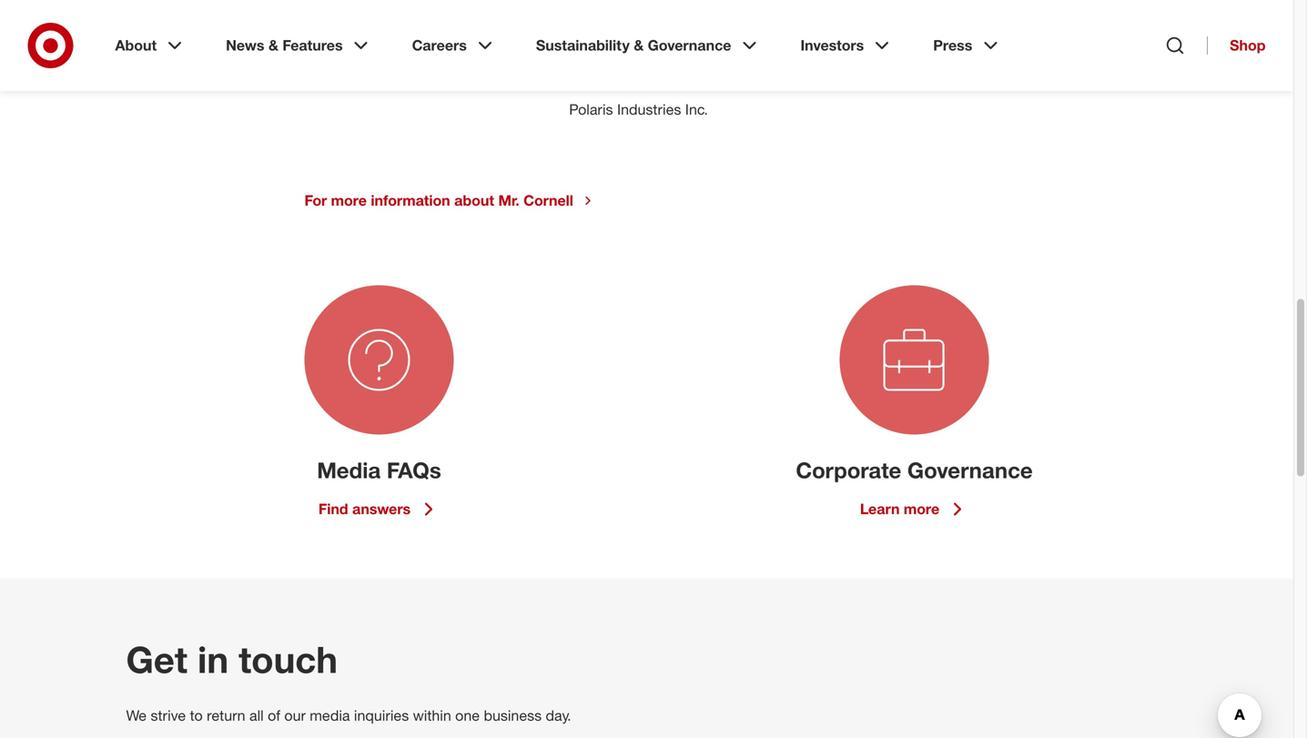 Task type: describe. For each thing, give the bounding box(es) containing it.
features
[[283, 36, 343, 54]]

shop
[[1230, 36, 1266, 54]]

cornell
[[524, 192, 574, 209]]

investors
[[801, 36, 864, 54]]

brands,
[[341, 24, 391, 42]]

home
[[598, 24, 637, 42]]

sustainability & governance
[[536, 36, 732, 54]]

the
[[569, 24, 594, 42]]

media
[[310, 707, 350, 725]]

inc. for industries
[[686, 101, 708, 118]]

return
[[207, 707, 245, 725]]

find answers link
[[319, 499, 440, 520]]

we strive to return all of our media inquiries within one business day.
[[126, 707, 571, 725]]

get
[[126, 637, 188, 682]]

find answers
[[319, 500, 411, 518]]

for more information about mr. cornell link
[[305, 192, 595, 210]]

learn
[[860, 500, 900, 518]]

within
[[413, 707, 451, 725]]

& for governance
[[634, 36, 644, 54]]

get in touch
[[126, 637, 338, 682]]

for
[[305, 192, 327, 209]]

polaris
[[569, 101, 613, 118]]

for more information about mr. cornell
[[305, 192, 574, 209]]

answers
[[352, 500, 411, 518]]

polaris industries inc.
[[569, 101, 708, 118]]

inquiries
[[354, 707, 409, 725]]

shop link
[[1208, 36, 1266, 55]]

corporate
[[796, 457, 902, 484]]

more for learn
[[904, 500, 940, 518]]

inc. for brands,
[[395, 24, 418, 42]]

business
[[484, 707, 542, 725]]

faqs
[[387, 457, 441, 484]]

sustainability
[[536, 36, 630, 54]]

governance inside "link"
[[648, 36, 732, 54]]

our
[[284, 707, 306, 725]]

none
[[422, 24, 457, 42]]

day.
[[546, 707, 571, 725]]



Task type: locate. For each thing, give the bounding box(es) containing it.
0 horizontal spatial more
[[331, 192, 367, 209]]

press
[[934, 36, 973, 54]]

1 & from the left
[[269, 36, 279, 54]]

&
[[269, 36, 279, 54], [634, 36, 644, 54]]

governance
[[648, 36, 732, 54], [908, 457, 1033, 484]]

learn more
[[860, 500, 940, 518]]

inc.
[[395, 24, 418, 42], [689, 24, 712, 42], [686, 101, 708, 118]]

learn more link
[[860, 499, 969, 520]]

news & features
[[226, 36, 343, 54]]

1 vertical spatial more
[[904, 500, 940, 518]]

of
[[268, 707, 280, 725]]

inc. left "none"
[[395, 24, 418, 42]]

touch
[[239, 637, 338, 682]]

more
[[331, 192, 367, 209], [904, 500, 940, 518]]

inc. right industries
[[686, 101, 708, 118]]

1 horizontal spatial governance
[[908, 457, 1033, 484]]

about
[[115, 36, 157, 54]]

more for for
[[331, 192, 367, 209]]

news
[[226, 36, 265, 54]]

1 horizontal spatial &
[[634, 36, 644, 54]]

0 horizontal spatial governance
[[648, 36, 732, 54]]

& inside "link"
[[634, 36, 644, 54]]

yum! brands, inc. none
[[305, 24, 461, 42]]

yum!
[[305, 24, 337, 42]]

more down corporate governance at bottom
[[904, 500, 940, 518]]

careers
[[412, 36, 467, 54]]

inc. right depot,
[[689, 24, 712, 42]]

0 vertical spatial more
[[331, 192, 367, 209]]

sustainability & governance link
[[523, 22, 774, 69]]

to
[[190, 707, 203, 725]]

information
[[371, 192, 450, 209]]

investors link
[[788, 22, 906, 69]]

media
[[317, 457, 381, 484]]

more inside "link"
[[331, 192, 367, 209]]

in
[[198, 637, 229, 682]]

find
[[319, 500, 348, 518]]

press link
[[921, 22, 1015, 69]]

strive
[[151, 707, 186, 725]]

0 vertical spatial governance
[[648, 36, 732, 54]]

the home depot, inc.
[[569, 24, 716, 42]]

media faqs
[[317, 457, 441, 484]]

mr.
[[499, 192, 520, 209]]

news & features link
[[213, 22, 385, 69]]

1 vertical spatial governance
[[908, 457, 1033, 484]]

we
[[126, 707, 147, 725]]

governance right home
[[648, 36, 732, 54]]

& for features
[[269, 36, 279, 54]]

industries
[[617, 101, 682, 118]]

2 & from the left
[[634, 36, 644, 54]]

governance up learn more link
[[908, 457, 1033, 484]]

more right for
[[331, 192, 367, 209]]

about link
[[102, 22, 199, 69]]

one
[[455, 707, 480, 725]]

0 horizontal spatial &
[[269, 36, 279, 54]]

depot,
[[641, 24, 685, 42]]

careers link
[[399, 22, 509, 69]]

1 horizontal spatial more
[[904, 500, 940, 518]]

about
[[454, 192, 495, 209]]

all
[[250, 707, 264, 725]]

corporate governance
[[796, 457, 1033, 484]]



Task type: vqa. For each thing, say whether or not it's contained in the screenshot.
Home
yes



